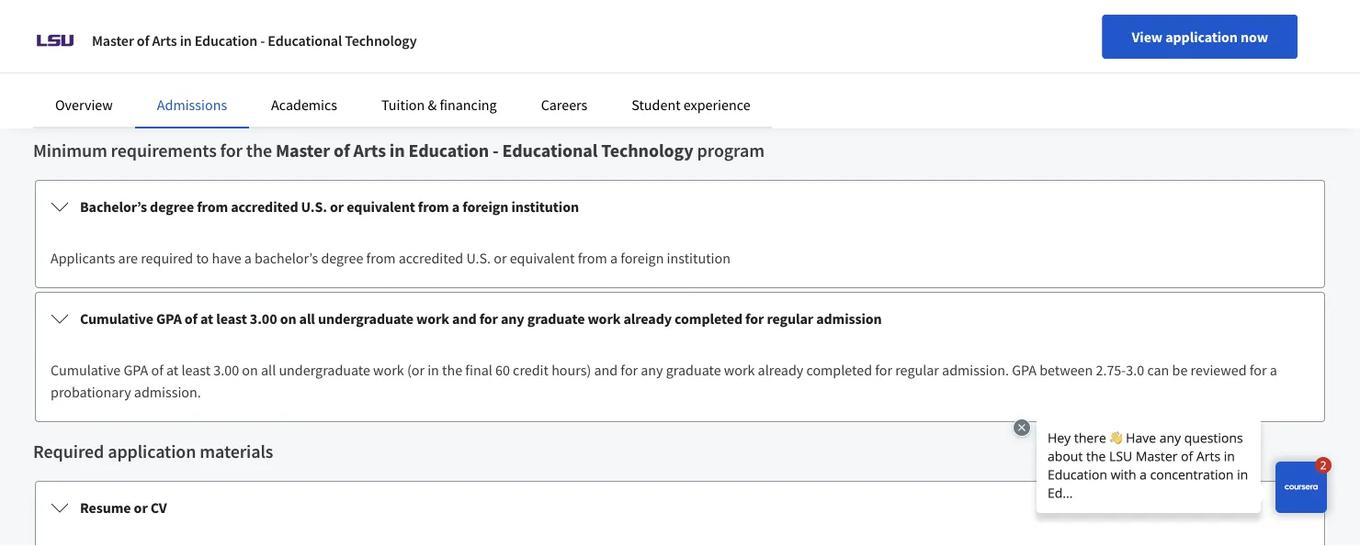 Task type: describe. For each thing, give the bounding box(es) containing it.
careers
[[541, 96, 587, 114]]

probationary
[[51, 383, 131, 402]]

1 vertical spatial admission.
[[134, 383, 201, 402]]

60
[[495, 361, 510, 380]]

admissions
[[157, 96, 227, 114]]

1 vertical spatial master
[[276, 139, 330, 162]]

resume
[[80, 499, 131, 517]]

cumulative gpa of at least 3.00 on all undergraduate work and for any graduate work already completed for regular admission
[[80, 310, 882, 328]]

to
[[196, 249, 209, 267]]

completed inside cumulative gpa of at least 3.00 on all undergraduate work (or in the final 60 credit hours) and for any graduate work already completed for regular admission.  gpa between 2.75-3.0 can be reviewed for a probationary admission.
[[806, 361, 872, 380]]

0 vertical spatial in
[[180, 31, 192, 50]]

cumulative gpa of at least 3.00 on all undergraduate work and for any graduate work already completed for regular admission button
[[36, 293, 1324, 345]]

application for required
[[108, 441, 196, 464]]

of inside cumulative gpa of at least 3.00 on all undergraduate work (or in the final 60 credit hours) and for any graduate work already completed for regular admission.  gpa between 2.75-3.0 can be reviewed for a probationary admission.
[[151, 361, 163, 380]]

cumulative for cumulative gpa of at least 3.00 on all undergraduate work (or in the final 60 credit hours) and for any graduate work already completed for regular admission.  gpa between 2.75-3.0 can be reviewed for a probationary admission.
[[51, 361, 121, 380]]

1 vertical spatial in
[[389, 139, 405, 162]]

degree inside dropdown button
[[150, 198, 194, 216]]

cumulative gpa of at least 3.00 on all undergraduate work (or in the final 60 credit hours) and for any graduate work already completed for regular admission.  gpa between 2.75-3.0 can be reviewed for a probationary admission.
[[51, 361, 1277, 402]]

applicants
[[51, 249, 115, 267]]

program
[[697, 139, 764, 162]]

0 horizontal spatial master
[[92, 31, 134, 50]]

at for cumulative gpa of at least 3.00 on all undergraduate work and for any graduate work already completed for regular admission
[[200, 310, 213, 328]]

be
[[1172, 361, 1188, 380]]

resume or cv
[[80, 499, 167, 517]]

regular inside dropdown button
[[767, 310, 813, 328]]

least for cumulative gpa of at least 3.00 on all undergraduate work and for any graduate work already completed for regular admission
[[216, 310, 247, 328]]

financing
[[440, 96, 497, 114]]

1 vertical spatial accredited
[[399, 249, 463, 267]]

a down bachelor's degree from accredited u.s. or equivalent from a foreign institution dropdown button
[[610, 249, 617, 267]]

and inside dropdown button
[[452, 310, 477, 328]]

0 vertical spatial technology
[[345, 31, 417, 50]]

minimum
[[33, 139, 107, 162]]

minimum requirements for the master of arts in education - educational technology program
[[33, 139, 764, 162]]

2 vertical spatial or
[[134, 499, 148, 517]]

1 horizontal spatial degree
[[321, 249, 363, 267]]

0 vertical spatial or
[[330, 198, 344, 216]]

between
[[1040, 361, 1093, 380]]

a inside cumulative gpa of at least 3.00 on all undergraduate work (or in the final 60 credit hours) and for any graduate work already completed for regular admission.  gpa between 2.75-3.0 can be reviewed for a probationary admission.
[[1270, 361, 1277, 380]]

final
[[465, 361, 492, 380]]

graduate inside "cumulative gpa of at least 3.00 on all undergraduate work and for any graduate work already completed for regular admission" dropdown button
[[527, 310, 585, 328]]

in inside cumulative gpa of at least 3.00 on all undergraduate work (or in the final 60 credit hours) and for any graduate work already completed for regular admission.  gpa between 2.75-3.0 can be reviewed for a probationary admission.
[[427, 361, 439, 380]]

tuition
[[381, 96, 425, 114]]

undergraduate for and
[[318, 310, 414, 328]]

bachelor's
[[255, 249, 318, 267]]

student
[[632, 96, 681, 114]]

resume or cv button
[[36, 482, 1324, 534]]

bachelor's degree from accredited u.s. or equivalent from a foreign institution
[[80, 198, 579, 216]]

student experience link
[[632, 96, 750, 114]]

(or
[[407, 361, 425, 380]]

any inside dropdown button
[[501, 310, 524, 328]]

completed inside dropdown button
[[675, 310, 742, 328]]

student experience
[[632, 96, 750, 114]]

master of arts in education - educational technology
[[92, 31, 417, 50]]

resume or cv region
[[36, 534, 1324, 547]]

1 horizontal spatial education
[[408, 139, 489, 162]]

3.00 for cumulative gpa of at least 3.00 on all undergraduate work and for any graduate work already completed for regular admission
[[250, 310, 277, 328]]



Task type: vqa. For each thing, say whether or not it's contained in the screenshot.
first University of Illinois at Urbana-Champaign image from the bottom
no



Task type: locate. For each thing, give the bounding box(es) containing it.
least for cumulative gpa of at least 3.00 on all undergraduate work (or in the final 60 credit hours) and for any graduate work already completed for regular admission.  gpa between 2.75-3.0 can be reviewed for a probationary admission.
[[181, 361, 211, 380]]

0 vertical spatial already
[[623, 310, 672, 328]]

0 horizontal spatial any
[[501, 310, 524, 328]]

u.s. inside dropdown button
[[301, 198, 327, 216]]

0 horizontal spatial already
[[623, 310, 672, 328]]

at up required application materials
[[166, 361, 179, 380]]

equivalent inside dropdown button
[[347, 198, 415, 216]]

at
[[200, 310, 213, 328], [166, 361, 179, 380]]

cumulative inside dropdown button
[[80, 310, 153, 328]]

bachelor's degree from accredited u.s. or equivalent from a foreign institution button
[[36, 181, 1324, 232]]

0 horizontal spatial degree
[[150, 198, 194, 216]]

0 horizontal spatial accredited
[[231, 198, 298, 216]]

technology down student
[[601, 139, 693, 162]]

materials
[[200, 441, 273, 464]]

gpa inside dropdown button
[[156, 310, 182, 328]]

on for (or
[[242, 361, 258, 380]]

admission.
[[942, 361, 1009, 380], [134, 383, 201, 402]]

undergraduate down applicants are required to have a bachelor's degree from accredited u.s. or equivalent from a foreign institution
[[318, 310, 414, 328]]

at inside cumulative gpa of at least 3.00 on all undergraduate work (or in the final 60 credit hours) and for any graduate work already completed for regular admission.  gpa between 2.75-3.0 can be reviewed for a probationary admission.
[[166, 361, 179, 380]]

all down bachelor's
[[299, 310, 315, 328]]

technology up tuition at left top
[[345, 31, 417, 50]]

of up required application materials
[[151, 361, 163, 380]]

work down "cumulative gpa of at least 3.00 on all undergraduate work and for any graduate work already completed for regular admission" dropdown button at the bottom of page
[[724, 361, 755, 380]]

equivalent up 'cumulative gpa of at least 3.00 on all undergraduate work and for any graduate work already completed for regular admission'
[[510, 249, 575, 267]]

and up final
[[452, 310, 477, 328]]

cumulative inside cumulative gpa of at least 3.00 on all undergraduate work (or in the final 60 credit hours) and for any graduate work already completed for regular admission.  gpa between 2.75-3.0 can be reviewed for a probationary admission.
[[51, 361, 121, 380]]

arts up admissions
[[152, 31, 177, 50]]

1 vertical spatial graduate
[[666, 361, 721, 380]]

have
[[212, 249, 241, 267]]

applicants are required to have a bachelor's degree from accredited u.s. or equivalent from a foreign institution
[[51, 249, 730, 267]]

0 vertical spatial foreign
[[462, 198, 508, 216]]

0 horizontal spatial admission.
[[134, 383, 201, 402]]

on
[[280, 310, 296, 328], [242, 361, 258, 380]]

1 vertical spatial arts
[[353, 139, 386, 162]]

cumulative for cumulative gpa of at least 3.00 on all undergraduate work and for any graduate work already completed for regular admission
[[80, 310, 153, 328]]

work up "(or"
[[416, 310, 449, 328]]

0 vertical spatial degree
[[150, 198, 194, 216]]

least up materials
[[181, 361, 211, 380]]

on inside cumulative gpa of at least 3.00 on all undergraduate work (or in the final 60 credit hours) and for any graduate work already completed for regular admission.  gpa between 2.75-3.0 can be reviewed for a probationary admission.
[[242, 361, 258, 380]]

accredited up 'cumulative gpa of at least 3.00 on all undergraduate work and for any graduate work already completed for regular admission'
[[399, 249, 463, 267]]

admission. up required application materials
[[134, 383, 201, 402]]

work left "(or"
[[373, 361, 404, 380]]

0 horizontal spatial u.s.
[[301, 198, 327, 216]]

any inside cumulative gpa of at least 3.00 on all undergraduate work (or in the final 60 credit hours) and for any graduate work already completed for regular admission.  gpa between 2.75-3.0 can be reviewed for a probationary admission.
[[641, 361, 663, 380]]

0 horizontal spatial gpa
[[124, 361, 148, 380]]

0 horizontal spatial -
[[260, 31, 265, 50]]

1 horizontal spatial the
[[442, 361, 462, 380]]

1 vertical spatial application
[[108, 441, 196, 464]]

0 horizontal spatial 3.00
[[213, 361, 239, 380]]

2 horizontal spatial or
[[494, 249, 507, 267]]

regular inside cumulative gpa of at least 3.00 on all undergraduate work (or in the final 60 credit hours) and for any graduate work already completed for regular admission.  gpa between 2.75-3.0 can be reviewed for a probationary admission.
[[895, 361, 939, 380]]

1 horizontal spatial -
[[493, 139, 499, 162]]

application left now
[[1165, 28, 1238, 46]]

in right "(or"
[[427, 361, 439, 380]]

graduate down "cumulative gpa of at least 3.00 on all undergraduate work and for any graduate work already completed for regular admission" dropdown button at the bottom of page
[[666, 361, 721, 380]]

bachelor's
[[80, 198, 147, 216]]

are
[[118, 249, 138, 267]]

overview
[[55, 96, 113, 114]]

in up admissions
[[180, 31, 192, 50]]

a
[[452, 198, 460, 216], [244, 249, 252, 267], [610, 249, 617, 267], [1270, 361, 1277, 380]]

1 horizontal spatial 3.00
[[250, 310, 277, 328]]

1 horizontal spatial or
[[330, 198, 344, 216]]

can
[[1147, 361, 1169, 380]]

the left final
[[442, 361, 462, 380]]

application inside button
[[1165, 28, 1238, 46]]

1 horizontal spatial u.s.
[[466, 249, 491, 267]]

view
[[1132, 28, 1163, 46]]

already inside cumulative gpa of at least 3.00 on all undergraduate work (or in the final 60 credit hours) and for any graduate work already completed for regular admission.  gpa between 2.75-3.0 can be reviewed for a probationary admission.
[[758, 361, 803, 380]]

0 vertical spatial master
[[92, 31, 134, 50]]

1 vertical spatial foreign
[[620, 249, 664, 267]]

undergraduate inside dropdown button
[[318, 310, 414, 328]]

undergraduate for (or
[[279, 361, 370, 380]]

required
[[141, 249, 193, 267]]

0 vertical spatial regular
[[767, 310, 813, 328]]

regular
[[767, 310, 813, 328], [895, 361, 939, 380]]

on inside dropdown button
[[280, 310, 296, 328]]

3.00 inside "cumulative gpa of at least 3.00 on all undergraduate work and for any graduate work already completed for regular admission" dropdown button
[[250, 310, 277, 328]]

u.s. up bachelor's
[[301, 198, 327, 216]]

0 vertical spatial application
[[1165, 28, 1238, 46]]

1 horizontal spatial all
[[299, 310, 315, 328]]

of inside dropdown button
[[185, 310, 197, 328]]

1 horizontal spatial educational
[[502, 139, 598, 162]]

admission. left between
[[942, 361, 1009, 380]]

0 vertical spatial 3.00
[[250, 310, 277, 328]]

0 vertical spatial at
[[200, 310, 213, 328]]

0 vertical spatial equivalent
[[347, 198, 415, 216]]

completed
[[675, 310, 742, 328], [806, 361, 872, 380]]

institution inside dropdown button
[[511, 198, 579, 216]]

any up 60
[[501, 310, 524, 328]]

degree up required on the left top
[[150, 198, 194, 216]]

2 horizontal spatial in
[[427, 361, 439, 380]]

graduate up hours)
[[527, 310, 585, 328]]

undergraduate left "(or"
[[279, 361, 370, 380]]

0 vertical spatial the
[[246, 139, 272, 162]]

0 horizontal spatial equivalent
[[347, 198, 415, 216]]

1 vertical spatial completed
[[806, 361, 872, 380]]

least
[[216, 310, 247, 328], [181, 361, 211, 380]]

0 vertical spatial any
[[501, 310, 524, 328]]

&
[[428, 96, 437, 114]]

master down academics link
[[276, 139, 330, 162]]

0 horizontal spatial arts
[[152, 31, 177, 50]]

0 vertical spatial -
[[260, 31, 265, 50]]

1 horizontal spatial admission.
[[942, 361, 1009, 380]]

arts
[[152, 31, 177, 50], [353, 139, 386, 162]]

at inside "cumulative gpa of at least 3.00 on all undergraduate work and for any graduate work already completed for regular admission" dropdown button
[[200, 310, 213, 328]]

louisiana state university logo image
[[33, 18, 77, 62]]

in down tuition at left top
[[389, 139, 405, 162]]

3.00
[[250, 310, 277, 328], [213, 361, 239, 380]]

educational up academics link
[[268, 31, 342, 50]]

for
[[220, 139, 242, 162], [479, 310, 498, 328], [745, 310, 764, 328], [621, 361, 638, 380], [875, 361, 892, 380], [1250, 361, 1267, 380]]

1 vertical spatial and
[[594, 361, 618, 380]]

or left the cv
[[134, 499, 148, 517]]

1 horizontal spatial institution
[[667, 249, 730, 267]]

admissions link
[[157, 96, 227, 114]]

1 horizontal spatial least
[[216, 310, 247, 328]]

a inside dropdown button
[[452, 198, 460, 216]]

gpa for cumulative gpa of at least 3.00 on all undergraduate work (or in the final 60 credit hours) and for any graduate work already completed for regular admission.  gpa between 2.75-3.0 can be reviewed for a probationary admission.
[[124, 361, 148, 380]]

0 vertical spatial completed
[[675, 310, 742, 328]]

experience
[[683, 96, 750, 114]]

0 horizontal spatial technology
[[345, 31, 417, 50]]

required application materials
[[33, 441, 273, 464]]

of right louisiana state university logo
[[137, 31, 149, 50]]

2 horizontal spatial gpa
[[1012, 361, 1037, 380]]

0 horizontal spatial institution
[[511, 198, 579, 216]]

and inside cumulative gpa of at least 3.00 on all undergraduate work (or in the final 60 credit hours) and for any graduate work already completed for regular admission.  gpa between 2.75-3.0 can be reviewed for a probationary admission.
[[594, 361, 618, 380]]

tuition & financing
[[381, 96, 497, 114]]

accredited inside dropdown button
[[231, 198, 298, 216]]

hours)
[[552, 361, 591, 380]]

0 vertical spatial undergraduate
[[318, 310, 414, 328]]

1 vertical spatial already
[[758, 361, 803, 380]]

0 vertical spatial all
[[299, 310, 315, 328]]

of down to
[[185, 310, 197, 328]]

of
[[137, 31, 149, 50], [334, 139, 350, 162], [185, 310, 197, 328], [151, 361, 163, 380]]

already inside dropdown button
[[623, 310, 672, 328]]

1 horizontal spatial any
[[641, 361, 663, 380]]

all
[[299, 310, 315, 328], [261, 361, 276, 380]]

1 horizontal spatial already
[[758, 361, 803, 380]]

1 horizontal spatial technology
[[601, 139, 693, 162]]

gpa for cumulative gpa of at least 3.00 on all undergraduate work and for any graduate work already completed for regular admission
[[156, 310, 182, 328]]

0 horizontal spatial education
[[195, 31, 257, 50]]

education
[[195, 31, 257, 50], [408, 139, 489, 162]]

tuition & financing link
[[381, 96, 497, 114]]

completed up cumulative gpa of at least 3.00 on all undergraduate work (or in the final 60 credit hours) and for any graduate work already completed for regular admission.  gpa between 2.75-3.0 can be reviewed for a probationary admission.
[[675, 310, 742, 328]]

technology
[[345, 31, 417, 50], [601, 139, 693, 162]]

1 vertical spatial regular
[[895, 361, 939, 380]]

cumulative down are
[[80, 310, 153, 328]]

application up the cv
[[108, 441, 196, 464]]

accredited
[[231, 198, 298, 216], [399, 249, 463, 267]]

3.00 for cumulative gpa of at least 3.00 on all undergraduate work (or in the final 60 credit hours) and for any graduate work already completed for regular admission.  gpa between 2.75-3.0 can be reviewed for a probationary admission.
[[213, 361, 239, 380]]

the
[[246, 139, 272, 162], [442, 361, 462, 380]]

a right have
[[244, 249, 252, 267]]

all for and
[[299, 310, 315, 328]]

on down bachelor's
[[280, 310, 296, 328]]

cumulative up probationary
[[51, 361, 121, 380]]

foreign
[[462, 198, 508, 216], [620, 249, 664, 267]]

accredited up bachelor's
[[231, 198, 298, 216]]

1 horizontal spatial completed
[[806, 361, 872, 380]]

equivalent up applicants are required to have a bachelor's degree from accredited u.s. or equivalent from a foreign institution
[[347, 198, 415, 216]]

undergraduate
[[318, 310, 414, 328], [279, 361, 370, 380]]

any down "cumulative gpa of at least 3.00 on all undergraduate work and for any graduate work already completed for regular admission" dropdown button at the bottom of page
[[641, 361, 663, 380]]

admission
[[816, 310, 882, 328]]

or
[[330, 198, 344, 216], [494, 249, 507, 267], [134, 499, 148, 517]]

all inside "cumulative gpa of at least 3.00 on all undergraduate work and for any graduate work already completed for regular admission" dropdown button
[[299, 310, 315, 328]]

application
[[1165, 28, 1238, 46], [108, 441, 196, 464]]

view application now button
[[1102, 15, 1298, 59]]

gpa up probationary
[[124, 361, 148, 380]]

1 horizontal spatial graduate
[[666, 361, 721, 380]]

1 vertical spatial degree
[[321, 249, 363, 267]]

0 horizontal spatial or
[[134, 499, 148, 517]]

master right louisiana state university logo
[[92, 31, 134, 50]]

0 vertical spatial institution
[[511, 198, 579, 216]]

graduate
[[527, 310, 585, 328], [666, 361, 721, 380]]

or up 'cumulative gpa of at least 3.00 on all undergraduate work and for any graduate work already completed for regular admission'
[[494, 249, 507, 267]]

requirements
[[111, 139, 217, 162]]

a down minimum requirements for the master of arts in education - educational technology program
[[452, 198, 460, 216]]

1 vertical spatial technology
[[601, 139, 693, 162]]

least down have
[[216, 310, 247, 328]]

all for (or
[[261, 361, 276, 380]]

1 horizontal spatial in
[[389, 139, 405, 162]]

0 horizontal spatial least
[[181, 361, 211, 380]]

gpa
[[156, 310, 182, 328], [124, 361, 148, 380], [1012, 361, 1037, 380]]

1 vertical spatial or
[[494, 249, 507, 267]]

foreign inside dropdown button
[[462, 198, 508, 216]]

3.00 inside cumulative gpa of at least 3.00 on all undergraduate work (or in the final 60 credit hours) and for any graduate work already completed for regular admission.  gpa between 2.75-3.0 can be reviewed for a probationary admission.
[[213, 361, 239, 380]]

0 horizontal spatial educational
[[268, 31, 342, 50]]

the down academics link
[[246, 139, 272, 162]]

all up materials
[[261, 361, 276, 380]]

3.00 up materials
[[213, 361, 239, 380]]

all inside cumulative gpa of at least 3.00 on all undergraduate work (or in the final 60 credit hours) and for any graduate work already completed for regular admission.  gpa between 2.75-3.0 can be reviewed for a probationary admission.
[[261, 361, 276, 380]]

cumulative
[[80, 310, 153, 328], [51, 361, 121, 380]]

at down to
[[200, 310, 213, 328]]

1 vertical spatial 3.00
[[213, 361, 239, 380]]

1 horizontal spatial equivalent
[[510, 249, 575, 267]]

application for view
[[1165, 28, 1238, 46]]

2.75-
[[1096, 361, 1126, 380]]

credit
[[513, 361, 549, 380]]

required
[[33, 441, 104, 464]]

on for and
[[280, 310, 296, 328]]

master
[[92, 31, 134, 50], [276, 139, 330, 162]]

any
[[501, 310, 524, 328], [641, 361, 663, 380]]

1 vertical spatial any
[[641, 361, 663, 380]]

1 vertical spatial cumulative
[[51, 361, 121, 380]]

already
[[623, 310, 672, 328], [758, 361, 803, 380]]

a right reviewed
[[1270, 361, 1277, 380]]

1 vertical spatial education
[[408, 139, 489, 162]]

gpa down required on the left top
[[156, 310, 182, 328]]

at for cumulative gpa of at least 3.00 on all undergraduate work (or in the final 60 credit hours) and for any graduate work already completed for regular admission.  gpa between 2.75-3.0 can be reviewed for a probationary admission.
[[166, 361, 179, 380]]

gpa left between
[[1012, 361, 1037, 380]]

3.0
[[1126, 361, 1144, 380]]

1 vertical spatial least
[[181, 361, 211, 380]]

1 vertical spatial u.s.
[[466, 249, 491, 267]]

equivalent
[[347, 198, 415, 216], [510, 249, 575, 267]]

and
[[452, 310, 477, 328], [594, 361, 618, 380]]

on up materials
[[242, 361, 258, 380]]

1 horizontal spatial master
[[276, 139, 330, 162]]

0 horizontal spatial all
[[261, 361, 276, 380]]

least inside cumulative gpa of at least 3.00 on all undergraduate work (or in the final 60 credit hours) and for any graduate work already completed for regular admission.  gpa between 2.75-3.0 can be reviewed for a probationary admission.
[[181, 361, 211, 380]]

academics
[[271, 96, 337, 114]]

or up applicants are required to have a bachelor's degree from accredited u.s. or equivalent from a foreign institution
[[330, 198, 344, 216]]

cv
[[150, 499, 167, 517]]

reviewed
[[1191, 361, 1247, 380]]

in
[[180, 31, 192, 50], [389, 139, 405, 162], [427, 361, 439, 380]]

view application now
[[1132, 28, 1268, 46]]

educational
[[268, 31, 342, 50], [502, 139, 598, 162]]

arts down tuition at left top
[[353, 139, 386, 162]]

0 horizontal spatial completed
[[675, 310, 742, 328]]

academics link
[[271, 96, 337, 114]]

1 vertical spatial undergraduate
[[279, 361, 370, 380]]

-
[[260, 31, 265, 50], [493, 139, 499, 162]]

least inside dropdown button
[[216, 310, 247, 328]]

1 horizontal spatial accredited
[[399, 249, 463, 267]]

1 vertical spatial institution
[[667, 249, 730, 267]]

1 horizontal spatial at
[[200, 310, 213, 328]]

0 vertical spatial and
[[452, 310, 477, 328]]

and right hours)
[[594, 361, 618, 380]]

from
[[197, 198, 228, 216], [418, 198, 449, 216], [366, 249, 396, 267], [578, 249, 607, 267]]

overview link
[[55, 96, 113, 114]]

the inside cumulative gpa of at least 3.00 on all undergraduate work (or in the final 60 credit hours) and for any graduate work already completed for regular admission.  gpa between 2.75-3.0 can be reviewed for a probationary admission.
[[442, 361, 462, 380]]

0 vertical spatial educational
[[268, 31, 342, 50]]

education down tuition & financing link
[[408, 139, 489, 162]]

1 vertical spatial educational
[[502, 139, 598, 162]]

degree down the bachelor's degree from accredited u.s. or equivalent from a foreign institution
[[321, 249, 363, 267]]

0 horizontal spatial the
[[246, 139, 272, 162]]

1 vertical spatial at
[[166, 361, 179, 380]]

u.s. up 'cumulative gpa of at least 3.00 on all undergraduate work and for any graduate work already completed for regular admission'
[[466, 249, 491, 267]]

careers link
[[541, 96, 587, 114]]

work up hours)
[[588, 310, 621, 328]]

undergraduate inside cumulative gpa of at least 3.00 on all undergraduate work (or in the final 60 credit hours) and for any graduate work already completed for regular admission.  gpa between 2.75-3.0 can be reviewed for a probationary admission.
[[279, 361, 370, 380]]

educational down careers link
[[502, 139, 598, 162]]

graduate inside cumulative gpa of at least 3.00 on all undergraduate work (or in the final 60 credit hours) and for any graduate work already completed for regular admission.  gpa between 2.75-3.0 can be reviewed for a probationary admission.
[[666, 361, 721, 380]]

now
[[1241, 28, 1268, 46]]

0 horizontal spatial regular
[[767, 310, 813, 328]]

0 vertical spatial cumulative
[[80, 310, 153, 328]]

institution
[[511, 198, 579, 216], [667, 249, 730, 267]]

completed down admission at the bottom right of the page
[[806, 361, 872, 380]]

degree
[[150, 198, 194, 216], [321, 249, 363, 267]]

0 horizontal spatial in
[[180, 31, 192, 50]]

education up admissions
[[195, 31, 257, 50]]

0 vertical spatial education
[[195, 31, 257, 50]]

work
[[416, 310, 449, 328], [588, 310, 621, 328], [373, 361, 404, 380], [724, 361, 755, 380]]

1 vertical spatial all
[[261, 361, 276, 380]]

0 horizontal spatial application
[[108, 441, 196, 464]]

1 horizontal spatial on
[[280, 310, 296, 328]]

1 horizontal spatial arts
[[353, 139, 386, 162]]

of up the bachelor's degree from accredited u.s. or equivalent from a foreign institution
[[334, 139, 350, 162]]

3.00 down bachelor's
[[250, 310, 277, 328]]

u.s.
[[301, 198, 327, 216], [466, 249, 491, 267]]

1 vertical spatial the
[[442, 361, 462, 380]]



